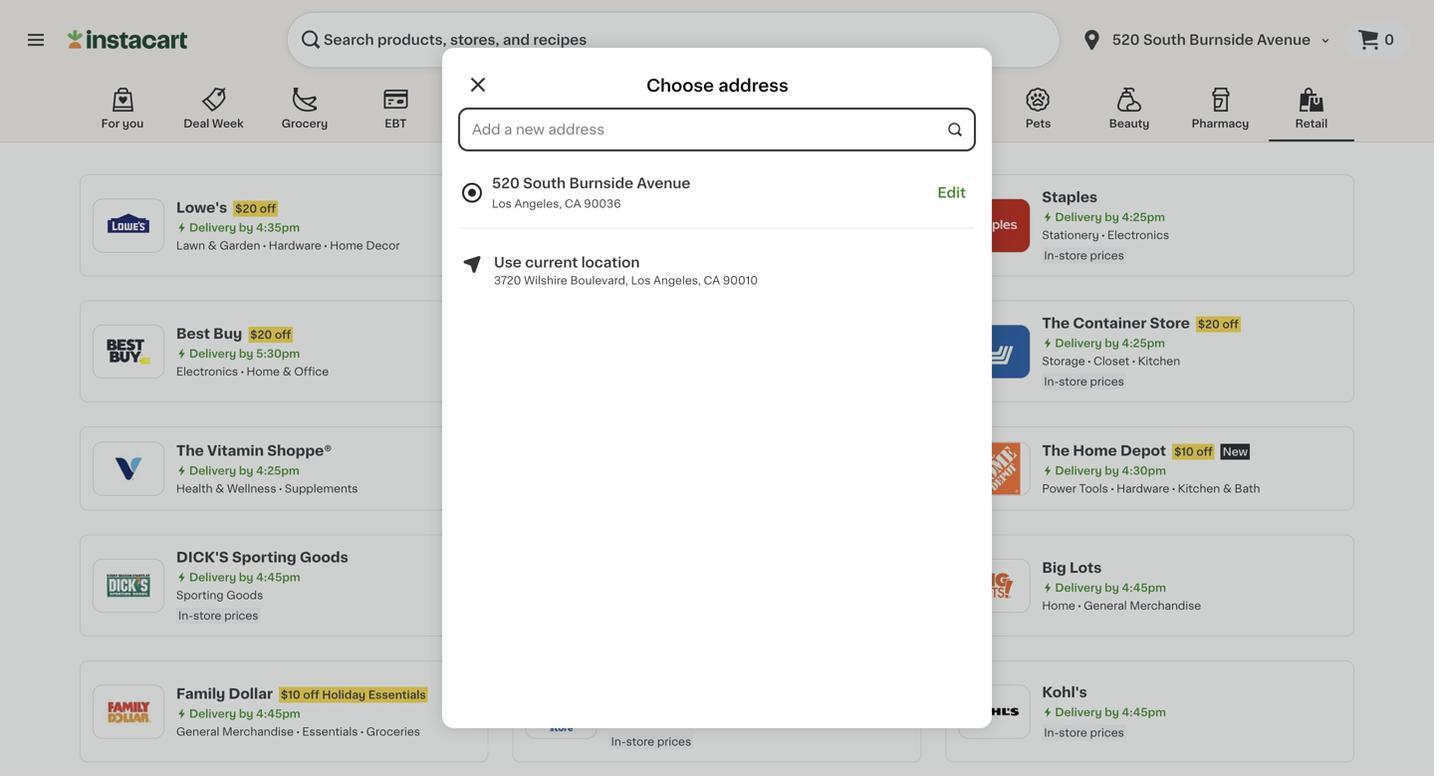 Task type: vqa. For each thing, say whether or not it's contained in the screenshot.
Lists
no



Task type: describe. For each thing, give the bounding box(es) containing it.
storage closet kitchen in-store prices
[[1042, 356, 1181, 387]]

home general merchandise
[[1042, 600, 1202, 611]]

dollar
[[229, 687, 273, 701]]

pharmacy
[[1192, 118, 1250, 129]]

off inside the container store $20 off
[[1223, 319, 1239, 330]]

angeles, inside use current location 3720 wilshire boulevard, los angeles, ca 90010
[[654, 275, 701, 286]]

beauty
[[1110, 118, 1150, 129]]

dick's
[[176, 550, 229, 564]]

delivery for general merchandise
[[189, 708, 236, 719]]

depot
[[1121, 444, 1167, 458]]

deal week
[[184, 118, 244, 129]]

the for the home depot $10 off new
[[1042, 444, 1070, 458]]

local button
[[535, 84, 621, 141]]

delivery by 4:45pm for kohl's
[[1055, 707, 1167, 718]]

4:25pm for the vitamin shoppe®
[[256, 465, 300, 476]]

ca inside use current location 3720 wilshire boulevard, los angeles, ca 90010
[[704, 275, 720, 286]]

choose address
[[647, 77, 789, 94]]

vitamin
[[207, 444, 264, 458]]

90010
[[723, 275, 758, 286]]

stationery
[[1042, 230, 1100, 241]]

burnside
[[569, 176, 634, 190]]

by for electronics
[[239, 348, 254, 359]]

stationery electronics in-store prices
[[1042, 230, 1170, 261]]

by for storage
[[1105, 338, 1120, 349]]

michaels
[[609, 190, 676, 204]]

delivery for storage
[[1055, 338, 1103, 349]]

home down 5:30pm
[[247, 366, 280, 377]]

$10 inside the home depot $10 off new
[[1175, 446, 1194, 457]]

deal week button
[[171, 84, 256, 141]]

current
[[525, 256, 578, 270]]

ebt button
[[353, 84, 439, 141]]

pharmacy button
[[1178, 84, 1264, 141]]

delivery for home
[[1055, 582, 1103, 593]]

office
[[294, 366, 329, 377]]

sporting goods in-store prices
[[176, 590, 263, 621]]

retail button
[[1269, 84, 1355, 141]]

buy
[[213, 327, 242, 340]]

$20 inside 'lowe's $20 off'
[[235, 203, 257, 214]]

essentials inside 'family dollar $10 off holiday essentials'
[[368, 689, 426, 700]]

wellness
[[227, 483, 276, 494]]

1 vertical spatial hardware
[[1117, 483, 1170, 494]]

home down "big"
[[1042, 600, 1076, 611]]

the home depot $10 off new
[[1042, 444, 1248, 458]]

for you
[[101, 118, 144, 129]]

1 vertical spatial essentials
[[302, 726, 358, 737]]

boulevard,
[[571, 275, 628, 286]]

los inside use current location 3720 wilshire boulevard, los angeles, ca 90010
[[631, 275, 651, 286]]

the vitamin shoppe®
[[176, 444, 332, 458]]

by for general merchandise
[[239, 708, 254, 719]]

delivery for electronics
[[189, 348, 236, 359]]

delivery for power tools
[[1055, 465, 1103, 476]]

wilshire
[[524, 275, 568, 286]]

shop categories tab list
[[80, 84, 1355, 141]]

choose
[[647, 77, 714, 94]]

south
[[523, 176, 566, 190]]

pets
[[1026, 118, 1051, 129]]

  text field inside choose address dialog
[[460, 110, 974, 149]]

& left bath
[[1223, 483, 1232, 494]]

container
[[1073, 316, 1147, 330]]

$10 inside 'family dollar $10 off holiday essentials'
[[281, 689, 301, 700]]

pickup
[[928, 118, 967, 129]]

week
[[212, 118, 244, 129]]

0
[[1385, 33, 1395, 47]]

store
[[1150, 316, 1190, 330]]

kitchen inside storage closet kitchen in-store prices
[[1138, 356, 1181, 367]]

0 vertical spatial sporting
[[232, 550, 297, 564]]

the for the container store $20 off
[[1042, 316, 1070, 330]]

edit
[[938, 186, 966, 200]]

general merchandise essentials groceries
[[176, 726, 420, 737]]

520
[[492, 176, 520, 190]]

0 vertical spatial hardware
[[269, 240, 322, 251]]

prices inside storage closet kitchen in-store prices
[[1091, 376, 1125, 387]]

angeles, inside "520 south burnside avenue los angeles, ca 90036"
[[515, 198, 562, 209]]

& right the lawn
[[208, 240, 217, 251]]

electronics inside stationery electronics in-store prices
[[1108, 230, 1170, 241]]

los inside "520 south burnside avenue los angeles, ca 90036"
[[492, 198, 512, 209]]

by for stationery
[[1105, 212, 1120, 223]]

0 horizontal spatial general
[[176, 726, 220, 737]]

delivery down dick's
[[189, 572, 236, 583]]

1 vertical spatial electronics
[[176, 366, 238, 377]]

location
[[582, 256, 640, 270]]

delivery for lawn & garden
[[189, 222, 236, 233]]

use current location 3720 wilshire boulevard, los angeles, ca 90010
[[494, 256, 758, 286]]

garden
[[220, 240, 260, 251]]

prices inside stationery electronics in-store prices
[[1091, 250, 1125, 261]]

shoppe®
[[267, 444, 332, 458]]

edit button
[[930, 173, 974, 212]]

by for power tools
[[1105, 465, 1120, 476]]

$20 inside best buy $20 off
[[250, 329, 272, 340]]

90036
[[584, 198, 621, 209]]

decor
[[366, 240, 400, 251]]

0 vertical spatial general
[[1084, 600, 1127, 611]]

dick's sporting goods
[[176, 550, 348, 564]]

sporting inside sporting goods in-store prices
[[176, 590, 224, 601]]

off inside the home depot $10 off new
[[1197, 446, 1213, 457]]

by for home
[[1105, 582, 1120, 593]]

alcohol button
[[444, 84, 530, 141]]

closet
[[1094, 356, 1130, 367]]

lawn
[[176, 240, 205, 251]]

lowe's
[[176, 201, 227, 214]]

power tools hardware kitchen & bath
[[1042, 483, 1261, 494]]

lowe's $20 off
[[176, 201, 276, 214]]

grocery
[[282, 118, 328, 129]]

new
[[1223, 446, 1248, 457]]

health
[[176, 483, 213, 494]]

pets button
[[996, 84, 1082, 141]]

family
[[176, 687, 225, 701]]

1 horizontal spatial merchandise
[[1130, 600, 1202, 611]]

address
[[719, 77, 789, 94]]

5:30pm
[[256, 348, 300, 359]]

you
[[122, 118, 144, 129]]

family dollar $10 off holiday essentials
[[176, 687, 426, 701]]

1 vertical spatial kitchen
[[1178, 483, 1221, 494]]

the container store $20 off
[[1042, 316, 1239, 330]]

prices inside sporting goods in-store prices
[[224, 610, 259, 621]]

beauty button
[[1087, 84, 1173, 141]]



Task type: locate. For each thing, give the bounding box(es) containing it.
in- inside stationery electronics in-store prices
[[1044, 250, 1059, 261]]

delivery by 4:25pm up stationery electronics in-store prices
[[1055, 212, 1166, 223]]

the up the health
[[176, 444, 204, 458]]

$20 right store
[[1198, 319, 1220, 330]]

off left holiday
[[303, 689, 319, 700]]

1 vertical spatial merchandise
[[222, 726, 294, 737]]

4:45pm for kohl's
[[1122, 707, 1167, 718]]

0 horizontal spatial essentials
[[302, 726, 358, 737]]

4:30pm
[[1122, 465, 1167, 476]]

off inside 'family dollar $10 off holiday essentials'
[[303, 689, 319, 700]]

4:25pm down the container store $20 off
[[1122, 338, 1166, 349]]

delivery by 4:35pm
[[189, 222, 300, 233]]

1 vertical spatial angeles,
[[654, 275, 701, 286]]

4:25pm for staples
[[1122, 212, 1166, 223]]

off up 4:35pm
[[260, 203, 276, 214]]

delivery by 4:45pm down dollar
[[189, 708, 301, 719]]

store inside stationery electronics in-store prices
[[1059, 250, 1088, 261]]

electronics right stationery
[[1108, 230, 1170, 241]]

home up delivery by 4:30pm
[[1073, 444, 1118, 458]]

4:25pm up health & wellness supplements
[[256, 465, 300, 476]]

delivery up stationery
[[1055, 212, 1103, 223]]

search address image
[[947, 121, 964, 138]]

1 horizontal spatial angeles,
[[654, 275, 701, 286]]

sporting right dick's
[[232, 550, 297, 564]]

angeles,
[[515, 198, 562, 209], [654, 275, 701, 286]]

in-store prices link
[[513, 661, 922, 763]]

store inside sporting goods in-store prices
[[193, 610, 222, 621]]

1 horizontal spatial goods
[[300, 550, 348, 564]]

general down family
[[176, 726, 220, 737]]

in-store prices
[[611, 250, 692, 261], [1044, 727, 1125, 738], [611, 736, 692, 747]]

$10
[[1175, 446, 1194, 457], [281, 689, 301, 700]]

& down 5:30pm
[[283, 366, 292, 377]]

home
[[330, 240, 363, 251], [247, 366, 280, 377], [1073, 444, 1118, 458], [1042, 600, 1076, 611]]

1 horizontal spatial electronics
[[1108, 230, 1170, 241]]

0 horizontal spatial goods
[[226, 590, 263, 601]]

off
[[260, 203, 276, 214], [1223, 319, 1239, 330], [275, 329, 291, 340], [1197, 446, 1213, 457], [303, 689, 319, 700]]

goods inside sporting goods in-store prices
[[226, 590, 263, 601]]

big
[[1042, 561, 1067, 575]]

tools
[[1080, 483, 1109, 494]]

electronics
[[1108, 230, 1170, 241], [176, 366, 238, 377]]

essentials up groceries
[[368, 689, 426, 700]]

delivery down kohl's
[[1055, 707, 1103, 718]]

ca
[[565, 198, 581, 209], [704, 275, 720, 286]]

angeles, left the 90010
[[654, 275, 701, 286]]

$20 up delivery by 5:30pm
[[250, 329, 272, 340]]

1 vertical spatial sporting
[[176, 590, 224, 601]]

delivery by 4:25pm up the wellness
[[189, 465, 300, 476]]

by for in-store prices
[[1105, 707, 1120, 718]]

3720
[[494, 275, 521, 286]]

delivery by 4:45pm for dick's sporting goods
[[189, 572, 301, 583]]

kitchen down store
[[1138, 356, 1181, 367]]

delivery up storage
[[1055, 338, 1103, 349]]

los down 520
[[492, 198, 512, 209]]

the up power
[[1042, 444, 1070, 458]]

2 vertical spatial 4:25pm
[[256, 465, 300, 476]]

delivery down big lots at the right bottom
[[1055, 582, 1103, 593]]

1 vertical spatial ca
[[704, 275, 720, 286]]

grocery button
[[262, 84, 348, 141]]

lawn & garden hardware home decor
[[176, 240, 400, 251]]

kitchen left bath
[[1178, 483, 1221, 494]]

off inside 'lowe's $20 off'
[[260, 203, 276, 214]]

off inside best buy $20 off
[[275, 329, 291, 340]]

the for the vitamin shoppe®
[[176, 444, 204, 458]]

4:35pm
[[256, 222, 300, 233]]

store
[[626, 250, 655, 261], [1059, 250, 1088, 261], [1059, 376, 1088, 387], [193, 610, 222, 621], [1059, 727, 1088, 738], [626, 736, 655, 747]]

the up storage
[[1042, 316, 1070, 330]]

store inside storage closet kitchen in-store prices
[[1059, 376, 1088, 387]]

&
[[208, 240, 217, 251], [283, 366, 292, 377], [216, 483, 224, 494], [1223, 483, 1232, 494]]

los down location
[[631, 275, 651, 286]]

delivery by 5:30pm
[[189, 348, 300, 359]]

1 vertical spatial los
[[631, 275, 651, 286]]

general down lots
[[1084, 600, 1127, 611]]

1 vertical spatial goods
[[226, 590, 263, 601]]

supplements
[[285, 483, 358, 494]]

0 vertical spatial electronics
[[1108, 230, 1170, 241]]

2 vertical spatial delivery by 4:25pm
[[189, 465, 300, 476]]

$20 up delivery by 4:35pm
[[235, 203, 257, 214]]

off left new
[[1197, 446, 1213, 457]]

0 horizontal spatial sporting
[[176, 590, 224, 601]]

delivery down family
[[189, 708, 236, 719]]

0 vertical spatial angeles,
[[515, 198, 562, 209]]

essentials
[[368, 689, 426, 700], [302, 726, 358, 737]]

in- inside sporting goods in-store prices
[[178, 610, 193, 621]]

0 horizontal spatial merchandise
[[222, 726, 294, 737]]

avenue
[[637, 176, 691, 190]]

0 horizontal spatial ca
[[565, 198, 581, 209]]

goods down 'supplements'
[[300, 550, 348, 564]]

$10 right depot
[[1175, 446, 1194, 457]]

0 vertical spatial 4:25pm
[[1122, 212, 1166, 223]]

0 horizontal spatial hardware
[[269, 240, 322, 251]]

best
[[176, 327, 210, 340]]

goods down dick's sporting goods
[[226, 590, 263, 601]]

delivery for health & wellness
[[189, 465, 236, 476]]

0 vertical spatial $10
[[1175, 446, 1194, 457]]

delivery by 4:25pm for staples
[[1055, 212, 1166, 223]]

prices inside in-store prices link
[[657, 736, 692, 747]]

big lots
[[1042, 561, 1102, 575]]

hardware down 4:30pm at the bottom right of the page
[[1117, 483, 1170, 494]]

0 vertical spatial kitchen
[[1138, 356, 1181, 367]]

delivery by 4:25pm for the vitamin shoppe®
[[189, 465, 300, 476]]

in-
[[611, 250, 626, 261], [1044, 250, 1059, 261], [1044, 376, 1059, 387], [178, 610, 193, 621], [1044, 727, 1059, 738], [611, 736, 626, 747]]

ca inside "520 south burnside avenue los angeles, ca 90036"
[[565, 198, 581, 209]]

instacart image
[[68, 28, 187, 52]]

best buy $20 off
[[176, 327, 291, 340]]

by
[[1105, 212, 1120, 223], [239, 222, 254, 233], [1105, 338, 1120, 349], [239, 348, 254, 359], [239, 465, 254, 476], [1105, 465, 1120, 476], [239, 572, 254, 583], [1105, 582, 1120, 593], [1105, 707, 1120, 718], [239, 708, 254, 719]]

delivery up the health
[[189, 465, 236, 476]]

electronics home & office
[[176, 366, 329, 377]]

delivery by 4:45pm up the home general merchandise
[[1055, 582, 1167, 593]]

delivery down the lowe's
[[189, 222, 236, 233]]

delivery by 4:45pm down kohl's
[[1055, 707, 1167, 718]]

groceries
[[366, 726, 420, 737]]

1 vertical spatial $10
[[281, 689, 301, 700]]

essentials down holiday
[[302, 726, 358, 737]]

delivery
[[1055, 212, 1103, 223], [189, 222, 236, 233], [1055, 338, 1103, 349], [189, 348, 236, 359], [189, 465, 236, 476], [1055, 465, 1103, 476], [189, 572, 236, 583], [1055, 582, 1103, 593], [1055, 707, 1103, 718], [189, 708, 236, 719]]

delivery up tools
[[1055, 465, 1103, 476]]

520 south burnside avenue los angeles, ca 90036
[[492, 176, 691, 209]]

for
[[101, 118, 120, 129]]

0 vertical spatial merchandise
[[1130, 600, 1202, 611]]

  text field
[[460, 110, 974, 149]]

$20
[[235, 203, 257, 214], [1198, 319, 1220, 330], [250, 329, 272, 340]]

0 vertical spatial ca
[[565, 198, 581, 209]]

for you button
[[80, 84, 165, 141]]

home left decor
[[330, 240, 363, 251]]

1 horizontal spatial ca
[[704, 275, 720, 286]]

bath
[[1235, 483, 1261, 494]]

kohl's
[[1042, 685, 1088, 699]]

0 vertical spatial essentials
[[368, 689, 426, 700]]

0 vertical spatial los
[[492, 198, 512, 209]]

by for lawn & garden
[[239, 222, 254, 233]]

delivery for in-store prices
[[1055, 707, 1103, 718]]

ca left the 90010
[[704, 275, 720, 286]]

lots
[[1070, 561, 1102, 575]]

angeles, down south at the top left of page
[[515, 198, 562, 209]]

in- inside storage closet kitchen in-store prices
[[1044, 376, 1059, 387]]

pickup button
[[905, 84, 991, 141]]

1 vertical spatial 4:25pm
[[1122, 338, 1166, 349]]

local
[[563, 118, 593, 129]]

by for health & wellness
[[239, 465, 254, 476]]

delivery by 4:30pm
[[1055, 465, 1167, 476]]

alcohol
[[466, 118, 508, 129]]

0 horizontal spatial $10
[[281, 689, 301, 700]]

1 horizontal spatial general
[[1084, 600, 1127, 611]]

electronics down the best on the top of the page
[[176, 366, 238, 377]]

1 horizontal spatial essentials
[[368, 689, 426, 700]]

staples
[[1042, 190, 1098, 204]]

& right the health
[[216, 483, 224, 494]]

use
[[494, 256, 522, 270]]

storage
[[1042, 356, 1086, 367]]

retail
[[1296, 118, 1328, 129]]

holiday
[[322, 689, 366, 700]]

1 vertical spatial delivery by 4:25pm
[[1055, 338, 1166, 349]]

sporting down dick's
[[176, 590, 224, 601]]

delivery for stationery
[[1055, 212, 1103, 223]]

1 vertical spatial general
[[176, 726, 220, 737]]

4:45pm for big lots
[[1122, 582, 1167, 593]]

power
[[1042, 483, 1077, 494]]

off up 5:30pm
[[275, 329, 291, 340]]

ca left 90036
[[565, 198, 581, 209]]

delivery by 4:25pm up the closet
[[1055, 338, 1166, 349]]

the
[[1042, 316, 1070, 330], [176, 444, 204, 458], [1042, 444, 1070, 458]]

hardware
[[269, 240, 322, 251], [1117, 483, 1170, 494]]

1 horizontal spatial hardware
[[1117, 483, 1170, 494]]

1 horizontal spatial los
[[631, 275, 651, 286]]

0 horizontal spatial electronics
[[176, 366, 238, 377]]

0 vertical spatial goods
[[300, 550, 348, 564]]

in- inside in-store prices link
[[611, 736, 626, 747]]

1 horizontal spatial sporting
[[232, 550, 297, 564]]

0 horizontal spatial angeles,
[[515, 198, 562, 209]]

4:25pm up stationery electronics in-store prices
[[1122, 212, 1166, 223]]

delivery by 4:45pm down dick's sporting goods
[[189, 572, 301, 583]]

$20 inside the container store $20 off
[[1198, 319, 1220, 330]]

delivery down 'buy'
[[189, 348, 236, 359]]

0 vertical spatial delivery by 4:25pm
[[1055, 212, 1166, 223]]

hardware down 4:35pm
[[269, 240, 322, 251]]

1 horizontal spatial $10
[[1175, 446, 1194, 457]]

4:45pm for dick's sporting goods
[[256, 572, 301, 583]]

0 button
[[1345, 20, 1411, 60]]

$10 up general merchandise essentials groceries
[[281, 689, 301, 700]]

4:25pm
[[1122, 212, 1166, 223], [1122, 338, 1166, 349], [256, 465, 300, 476]]

delivery by 4:45pm for big lots
[[1055, 582, 1167, 593]]

0 horizontal spatial los
[[492, 198, 512, 209]]

delivery by 4:45pm
[[189, 572, 301, 583], [1055, 582, 1167, 593], [1055, 707, 1167, 718], [189, 708, 301, 719]]

choose address dialog
[[442, 48, 992, 728]]

kitchen
[[1138, 356, 1181, 367], [1178, 483, 1221, 494]]

off right store
[[1223, 319, 1239, 330]]

health & wellness supplements
[[176, 483, 358, 494]]



